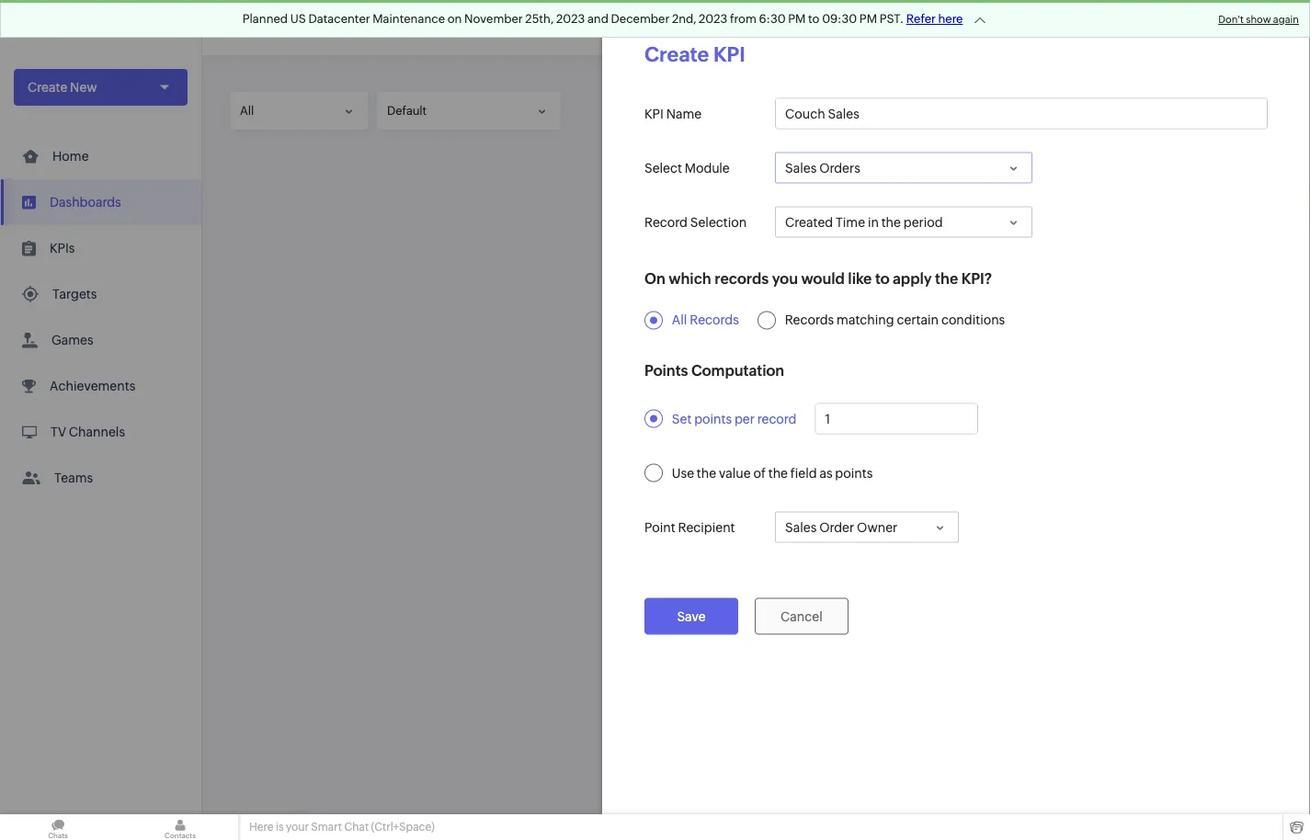 Task type: vqa. For each thing, say whether or not it's contained in the screenshot.
Chat
yes



Task type: locate. For each thing, give the bounding box(es) containing it.
new
[[70, 80, 97, 95]]

which
[[669, 270, 712, 287]]

value
[[719, 466, 751, 481]]

records right all
[[690, 313, 739, 328]]

1 sales from the top
[[785, 160, 817, 175]]

record
[[645, 215, 688, 229]]

sales down "added"
[[785, 520, 817, 535]]

create new
[[28, 80, 97, 95]]

record
[[758, 412, 797, 426]]

us
[[290, 12, 306, 26]]

1 horizontal spatial to
[[875, 270, 890, 287]]

orders
[[820, 160, 861, 175]]

added
[[773, 485, 820, 502]]

sales left orders
[[785, 160, 817, 175]]

0 horizontal spatial to
[[808, 12, 820, 26]]

record selection
[[645, 215, 747, 229]]

owner
[[857, 520, 898, 535]]

kpi name
[[645, 106, 702, 121]]

select
[[645, 160, 682, 175]]

computation
[[692, 362, 785, 379]]

create left 'new'
[[28, 80, 67, 95]]

all records
[[672, 313, 739, 328]]

create for create new
[[28, 80, 67, 95]]

smart
[[311, 821, 342, 834]]

1 horizontal spatial pm
[[860, 12, 877, 26]]

6:30
[[759, 12, 786, 26]]

planned us datacenter maintenance on november 25th, 2023 and december 2nd, 2023 from 6:30 pm to 09:30 pm pst. refer here
[[243, 12, 963, 26]]

1 horizontal spatial points
[[835, 466, 873, 481]]

sales
[[785, 160, 817, 175], [785, 520, 817, 535]]

1 horizontal spatial kpi
[[714, 42, 746, 66]]

0 vertical spatial create
[[645, 42, 709, 66]]

1 horizontal spatial records
[[785, 313, 834, 328]]

december
[[611, 12, 670, 26]]

you
[[772, 270, 798, 287], [750, 512, 772, 527]]

matching
[[837, 313, 894, 328]]

you left would
[[772, 270, 798, 287]]

component
[[686, 485, 770, 502]]

period
[[904, 215, 943, 229]]

name
[[666, 106, 702, 121]]

all
[[672, 313, 687, 328]]

0 vertical spatial points
[[694, 412, 732, 426]]

of
[[754, 466, 766, 481]]

your
[[286, 821, 309, 834]]

points
[[694, 412, 732, 426], [835, 466, 873, 481]]

user image
[[1253, 13, 1283, 42]]

to left 09:30
[[808, 12, 820, 26]]

1 horizontal spatial create
[[645, 42, 709, 66]]

0 horizontal spatial points
[[694, 412, 732, 426]]

use
[[672, 466, 694, 481]]

the right the of
[[769, 466, 788, 481]]

tv channels
[[51, 425, 125, 440]]

time
[[836, 215, 865, 229]]

create down 2nd,
[[645, 42, 709, 66]]

here
[[938, 12, 963, 26]]

conditions
[[942, 313, 1005, 328]]

points up yet!
[[835, 466, 873, 481]]

teams
[[54, 471, 93, 486]]

created
[[785, 215, 833, 229]]

0 vertical spatial to
[[808, 12, 820, 26]]

1 vertical spatial to
[[875, 270, 890, 287]]

the right use
[[697, 466, 717, 481]]

0 horizontal spatial records
[[690, 313, 739, 328]]

pm
[[788, 12, 806, 26], [860, 12, 877, 26]]

recipient
[[678, 520, 735, 535]]

0 horizontal spatial 2023
[[556, 12, 585, 26]]

1 2023 from the left
[[556, 12, 585, 26]]

created time in the period
[[785, 215, 943, 229]]

0 vertical spatial sales
[[785, 160, 817, 175]]

you'll
[[609, 512, 641, 527]]

2023 right 2nd,
[[699, 12, 728, 26]]

field
[[791, 466, 817, 481]]

planned
[[243, 12, 288, 26]]

pm right 6:30
[[788, 12, 806, 26]]

once
[[718, 512, 748, 527]]

see
[[643, 512, 664, 527]]

sales inside 'field'
[[785, 160, 817, 175]]

2 sales from the top
[[785, 520, 817, 535]]

1 records from the left
[[690, 313, 739, 328]]

2nd,
[[672, 12, 697, 26]]

None text field
[[776, 99, 1267, 128]]

2 2023 from the left
[[699, 12, 728, 26]]

records down 'on which records you would like to apply the kpi?'
[[785, 313, 834, 328]]

sales order owner
[[785, 520, 898, 535]]

you left add
[[750, 512, 772, 527]]

(ctrl+space)
[[371, 821, 435, 834]]

save button
[[645, 598, 738, 635]]

Add Points text field
[[816, 404, 978, 434]]

module
[[685, 160, 730, 175]]

pm left pst.
[[860, 12, 877, 26]]

points
[[645, 362, 688, 379]]

no
[[663, 485, 683, 502]]

1 horizontal spatial 2023
[[699, 12, 728, 26]]

1 vertical spatial points
[[835, 466, 873, 481]]

to right like
[[875, 270, 890, 287]]

kpi down from
[[714, 42, 746, 66]]

2023 left and
[[556, 12, 585, 26]]

records
[[690, 313, 739, 328], [785, 313, 834, 328]]

points right set
[[694, 412, 732, 426]]

on
[[448, 12, 462, 26]]

sales inside field
[[785, 520, 817, 535]]

the right "in"
[[882, 215, 901, 229]]

on
[[645, 270, 666, 287]]

0 vertical spatial kpi
[[714, 42, 746, 66]]

list
[[0, 133, 201, 501]]

show
[[1246, 14, 1271, 25]]

don't
[[1219, 14, 1244, 25]]

0 horizontal spatial pm
[[788, 12, 806, 26]]

kpi left name
[[645, 106, 664, 121]]

the
[[882, 215, 901, 229], [935, 270, 958, 287], [697, 466, 717, 481], [769, 466, 788, 481], [666, 512, 686, 527], [801, 512, 820, 527]]

1 vertical spatial sales
[[785, 520, 817, 535]]

refer here link
[[907, 12, 963, 26]]

1 vertical spatial create
[[28, 80, 67, 95]]

kpi
[[714, 42, 746, 66], [645, 106, 664, 121]]

1 vertical spatial kpi
[[645, 106, 664, 121]]

list containing home
[[0, 133, 201, 501]]

0 horizontal spatial create
[[28, 80, 67, 95]]



Task type: describe. For each thing, give the bounding box(es) containing it.
apply
[[893, 270, 932, 287]]

sales for sales orders
[[785, 160, 817, 175]]

games
[[51, 333, 93, 348]]

november
[[464, 12, 523, 26]]

datacenter
[[308, 12, 370, 26]]

again
[[1274, 14, 1299, 25]]

here is your smart chat (ctrl+space)
[[249, 821, 435, 834]]

data
[[689, 512, 715, 527]]

tv
[[51, 425, 66, 440]]

cancel
[[781, 609, 823, 624]]

selection
[[690, 215, 747, 229]]

is
[[276, 821, 284, 834]]

you'll see the data once you add the components!
[[609, 512, 904, 527]]

records matching certain conditions
[[785, 313, 1005, 328]]

contacts image
[[122, 815, 238, 841]]

chats image
[[0, 815, 116, 841]]

targets
[[52, 287, 97, 302]]

on which records you would like to apply the kpi?
[[645, 270, 992, 287]]

in
[[868, 215, 879, 229]]

save
[[677, 609, 706, 624]]

create kpi
[[645, 42, 746, 66]]

don't show again link
[[1219, 14, 1299, 25]]

don't show again
[[1219, 14, 1299, 25]]

Created Time in the period field
[[775, 206, 1033, 238]]

components!
[[823, 512, 904, 527]]

Sales Order Owner field
[[775, 512, 959, 543]]

set
[[672, 412, 692, 426]]

motivator
[[41, 19, 109, 36]]

25th,
[[525, 12, 554, 26]]

pst.
[[880, 12, 904, 26]]

the right see
[[666, 512, 686, 527]]

certain
[[897, 313, 939, 328]]

achievements
[[50, 379, 135, 394]]

channels
[[69, 425, 125, 440]]

home
[[52, 149, 89, 164]]

maintenance
[[373, 12, 445, 26]]

cancel button
[[755, 598, 849, 635]]

point recipient
[[645, 520, 735, 535]]

09:30
[[822, 12, 857, 26]]

kpi?
[[962, 270, 992, 287]]

refer
[[907, 12, 936, 26]]

the inside field
[[882, 215, 901, 229]]

0 vertical spatial you
[[772, 270, 798, 287]]

Sales Orders field
[[775, 152, 1033, 183]]

kpis
[[50, 241, 75, 256]]

the right add
[[801, 512, 820, 527]]

points computation
[[645, 362, 785, 379]]

2 records from the left
[[785, 313, 834, 328]]

per
[[735, 412, 755, 426]]

point
[[645, 520, 676, 535]]

sales orders
[[785, 160, 861, 175]]

from
[[730, 12, 757, 26]]

dashboards
[[50, 195, 121, 210]]

records
[[715, 270, 769, 287]]

the left kpi?
[[935, 270, 958, 287]]

use the value of the field as points
[[672, 466, 873, 481]]

1 pm from the left
[[788, 12, 806, 26]]

no component added yet!
[[663, 485, 850, 502]]

select module
[[645, 160, 730, 175]]

0 horizontal spatial kpi
[[645, 106, 664, 121]]

would
[[801, 270, 845, 287]]

add
[[775, 512, 798, 527]]

here
[[249, 821, 274, 834]]

2 pm from the left
[[860, 12, 877, 26]]

set points per record
[[672, 412, 797, 426]]

like
[[848, 270, 872, 287]]

and
[[588, 12, 609, 26]]

as
[[820, 466, 833, 481]]

chat
[[344, 821, 369, 834]]

yet!
[[824, 485, 850, 502]]

1 vertical spatial you
[[750, 512, 772, 527]]

sales for sales order owner
[[785, 520, 817, 535]]

create for create kpi
[[645, 42, 709, 66]]



